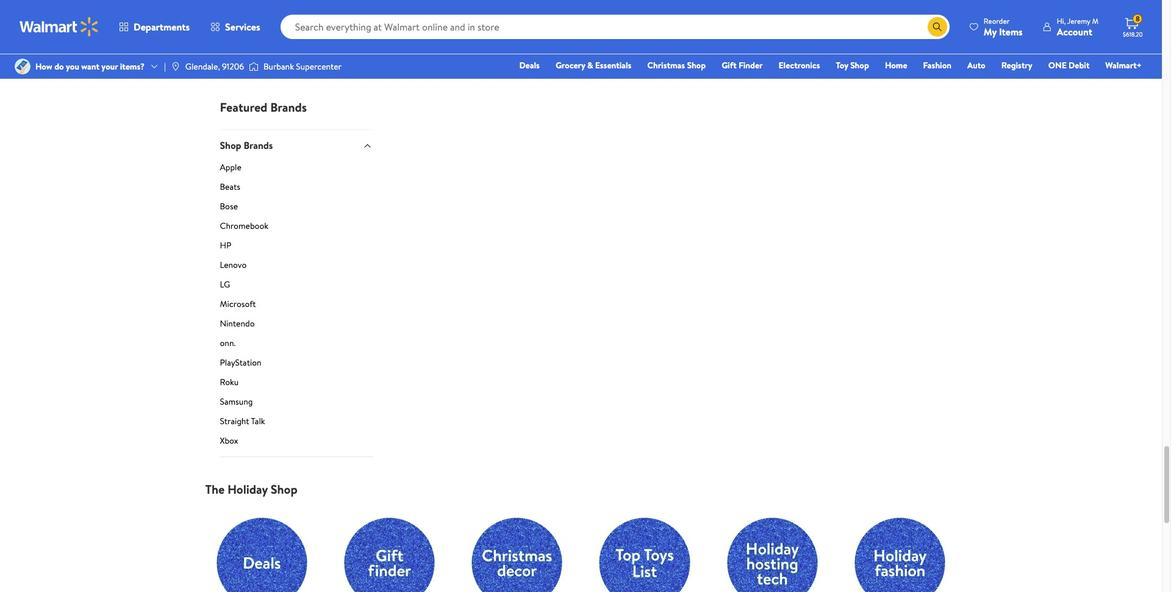 Task type: describe. For each thing, give the bounding box(es) containing it.
you
[[66, 60, 79, 73]]

lg
[[220, 278, 230, 290]]

auto
[[968, 59, 986, 71]]

chromebook
[[220, 220, 269, 232]]

nintendo link
[[220, 317, 373, 334]]

walmart+
[[1106, 59, 1143, 71]]

my
[[984, 25, 997, 38]]

shop inside christmas shop link
[[688, 59, 706, 71]]

content creation
[[220, 14, 284, 26]]

reorder my items
[[984, 16, 1023, 38]]

|
[[164, 60, 166, 73]]

walmart
[[220, 53, 251, 65]]

roku link
[[220, 376, 373, 393]]

do
[[54, 60, 64, 73]]

8 $618.20
[[1124, 14, 1144, 38]]

auto link
[[963, 59, 992, 72]]

&
[[588, 59, 594, 71]]

shop right holiday
[[271, 481, 298, 497]]

nintendo
[[220, 317, 255, 329]]

microsoft link
[[220, 298, 373, 315]]

playstation link
[[220, 356, 373, 373]]

glendale, 91206
[[185, 60, 244, 73]]

toy shop
[[837, 59, 870, 71]]

Walmart Site-Wide search field
[[281, 15, 950, 39]]

lenovo
[[220, 259, 247, 271]]

creation
[[253, 14, 284, 26]]

beats link
[[220, 181, 373, 198]]

burbank
[[264, 60, 294, 73]]

lenovo link
[[220, 259, 373, 276]]

91206
[[222, 60, 244, 73]]

services
[[225, 20, 260, 34]]

talk
[[251, 415, 265, 427]]

content creation link
[[220, 14, 373, 31]]

hp link
[[220, 239, 373, 256]]

restored
[[253, 53, 287, 65]]

items
[[1000, 25, 1023, 38]]

gift finder link
[[717, 59, 769, 72]]

services button
[[200, 12, 271, 42]]

christmas shop link
[[642, 59, 712, 72]]

cameras
[[289, 53, 321, 65]]

departments
[[134, 20, 190, 34]]

content
[[220, 14, 251, 26]]

supercenter
[[296, 60, 342, 73]]

essentials
[[596, 59, 632, 71]]

grocery
[[556, 59, 586, 71]]

apple link
[[220, 161, 373, 178]]

walmart restored cameras link
[[220, 53, 373, 75]]

fashion
[[924, 59, 952, 71]]

straight talk
[[220, 415, 265, 427]]

burbank supercenter
[[264, 60, 342, 73]]

brands for shop brands
[[244, 139, 273, 152]]

chromebook link
[[220, 220, 373, 237]]

hp
[[220, 239, 232, 251]]

hi,
[[1058, 16, 1067, 26]]

microsoft
[[220, 298, 256, 310]]

gift
[[722, 59, 737, 71]]

one
[[1049, 59, 1067, 71]]

registry link
[[997, 59, 1039, 72]]

home link
[[880, 59, 914, 72]]

want
[[81, 60, 99, 73]]

toy shop link
[[831, 59, 875, 72]]

the
[[205, 481, 225, 497]]

bose
[[220, 200, 238, 212]]

your
[[102, 60, 118, 73]]

walmart image
[[20, 17, 99, 37]]

bose link
[[220, 200, 373, 217]]

playstation
[[220, 356, 262, 369]]

toy
[[837, 59, 849, 71]]

camera
[[220, 33, 249, 45]]



Task type: vqa. For each thing, say whether or not it's contained in the screenshot.
Collector Shop
no



Task type: locate. For each thing, give the bounding box(es) containing it.
deals
[[520, 59, 540, 71]]

shop brands button
[[220, 130, 373, 161]]

featured
[[220, 99, 268, 116]]

camera accessories link
[[220, 33, 373, 50]]

 image
[[171, 62, 181, 71]]

beats
[[220, 181, 241, 193]]

shop inside toy shop link
[[851, 59, 870, 71]]

 image right 91206
[[249, 60, 259, 73]]

featured brands
[[220, 99, 307, 116]]

1 vertical spatial brands
[[244, 139, 273, 152]]

holiday
[[228, 481, 268, 497]]

roku
[[220, 376, 239, 388]]

one debit
[[1049, 59, 1090, 71]]

0 horizontal spatial  image
[[15, 59, 31, 74]]

jeremy
[[1068, 16, 1091, 26]]

brands down the featured brands
[[244, 139, 273, 152]]

walmart restored cameras
[[220, 53, 321, 65]]

brands
[[271, 99, 307, 116], [244, 139, 273, 152]]

 image for how do you want your items?
[[15, 59, 31, 74]]

lg link
[[220, 278, 373, 295]]

account
[[1058, 25, 1093, 38]]

debit
[[1069, 59, 1090, 71]]

shop right toy
[[851, 59, 870, 71]]

xbox
[[220, 434, 238, 447]]

apple
[[220, 161, 242, 173]]

list
[[198, 497, 965, 592]]

grocery & essentials
[[556, 59, 632, 71]]

search icon image
[[933, 22, 943, 32]]

christmas shop
[[648, 59, 706, 71]]

how
[[35, 60, 52, 73]]

shop inside 'shop brands' dropdown button
[[220, 139, 242, 152]]

glendale,
[[185, 60, 220, 73]]

samsung
[[220, 395, 253, 408]]

hi, jeremy m account
[[1058, 16, 1099, 38]]

xbox link
[[220, 434, 373, 456]]

finder
[[739, 59, 763, 71]]

shop up apple
[[220, 139, 242, 152]]

onn.
[[220, 337, 236, 349]]

top-rated tech picks. amazing finds customers rave about. shop now. image
[[407, 0, 948, 42]]

 image
[[15, 59, 31, 74], [249, 60, 259, 73]]

Search search field
[[281, 15, 950, 39]]

shop brands
[[220, 139, 273, 152]]

m
[[1093, 16, 1099, 26]]

walmart+ link
[[1101, 59, 1148, 72]]

deals link
[[514, 59, 546, 72]]

brands inside dropdown button
[[244, 139, 273, 152]]

8
[[1136, 14, 1141, 24]]

$618.20
[[1124, 30, 1144, 38]]

registry
[[1002, 59, 1033, 71]]

camera accessories
[[220, 33, 294, 45]]

one debit link
[[1044, 59, 1096, 72]]

electronics
[[779, 59, 821, 71]]

reorder
[[984, 16, 1010, 26]]

grocery & essentials link
[[551, 59, 637, 72]]

0 vertical spatial brands
[[271, 99, 307, 116]]

how do you want your items?
[[35, 60, 145, 73]]

straight
[[220, 415, 249, 427]]

straight talk link
[[220, 415, 373, 432]]

brands for featured brands
[[271, 99, 307, 116]]

 image left how
[[15, 59, 31, 74]]

items?
[[120, 60, 145, 73]]

 image for burbank supercenter
[[249, 60, 259, 73]]

1 horizontal spatial  image
[[249, 60, 259, 73]]

brands up 'shop brands' dropdown button
[[271, 99, 307, 116]]

gift finder
[[722, 59, 763, 71]]

home
[[886, 59, 908, 71]]

samsung link
[[220, 395, 373, 412]]

shop right the christmas on the top right of page
[[688, 59, 706, 71]]

onn. link
[[220, 337, 373, 354]]

christmas
[[648, 59, 685, 71]]

departments button
[[109, 12, 200, 42]]

the holiday shop
[[205, 481, 298, 497]]



